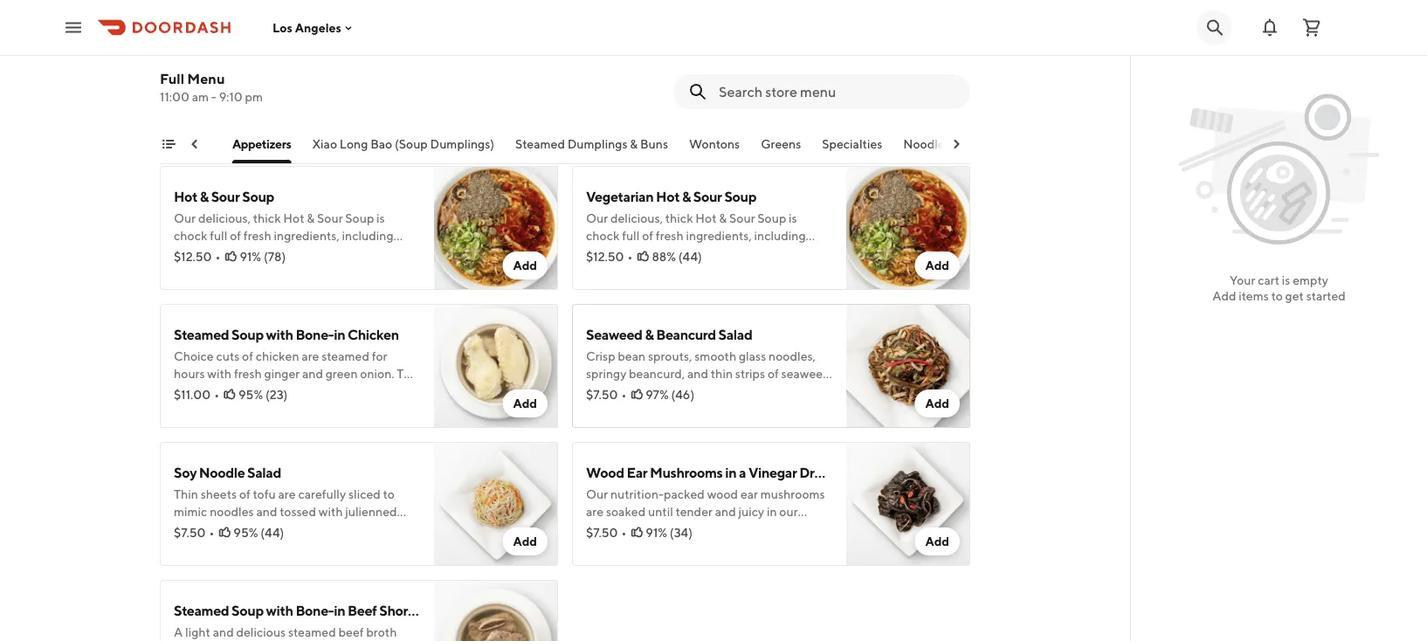 Task type: locate. For each thing, give the bounding box(es) containing it.
your cart is empty add items to get started
[[1213, 273, 1346, 303]]

appetizers
[[232, 137, 291, 151]]

get
[[1286, 289, 1304, 303]]

2 vertical spatial are
[[278, 487, 296, 502]]

0 vertical spatial bone-
[[296, 326, 334, 343]]

1 vertical spatial bone-
[[296, 602, 334, 619]]

soup up delicious
[[232, 602, 264, 619]]

ribs
[[306, 90, 326, 105]]

full menu 11:00 am - 9:10 pm
[[160, 70, 263, 104]]

91% for sour
[[240, 249, 261, 264]]

91% left (78)
[[240, 249, 261, 264]]

1 horizontal spatial is
[[1283, 273, 1291, 287]]

steamed inside steamed soup with bone-in beef short ribs a light and delicious steamed beef broth
[[288, 625, 336, 640]]

soup inside steamed soup with bone-in beef short ribs a light and delicious steamed beef broth
[[232, 602, 264, 619]]

din
[[228, 384, 248, 398]]

a left light on the left
[[174, 625, 183, 640]]

is right the cart
[[1283, 273, 1291, 287]]

-
[[211, 90, 217, 104]]

2 hot from the left
[[656, 188, 680, 205]]

sour up shanghainese
[[226, 50, 255, 67]]

bone- left beef
[[296, 602, 334, 619]]

these
[[361, 73, 392, 87]]

1 vertical spatial for
[[274, 522, 290, 537]]

(233)
[[673, 111, 702, 126]]

1 a from the top
[[174, 73, 183, 87]]

1 vertical spatial is
[[325, 384, 333, 398]]

$12.50 • for hot
[[174, 249, 221, 264]]

steamed inside steamed soup with bone-in beef short ribs a light and delicious steamed beef broth
[[174, 602, 229, 619]]

in
[[334, 326, 345, 343], [725, 464, 737, 481], [334, 602, 345, 619]]

cart
[[1258, 273, 1280, 287]]

tofu
[[253, 487, 276, 502]]

0 horizontal spatial (44)
[[261, 526, 284, 540]]

$7.50 down wood
[[586, 526, 618, 540]]

1 horizontal spatial salad
[[654, 50, 688, 67]]

fresh
[[234, 367, 262, 381]]

$12.50 •
[[174, 249, 221, 264], [586, 249, 633, 264]]

$12.50
[[174, 249, 212, 264], [586, 249, 624, 264]]

0 vertical spatial a
[[174, 402, 180, 416]]

sauce.
[[174, 125, 209, 140]]

sweet
[[335, 108, 368, 122]]

(23)
[[266, 388, 288, 402]]

0 horizontal spatial to
[[383, 487, 395, 502]]

is
[[1283, 273, 1291, 287], [325, 384, 333, 398]]

light
[[185, 625, 210, 640]]

bone- inside steamed soup with bone-in beef short ribs a light and delicious steamed beef broth
[[296, 602, 334, 619]]

for up onion.
[[372, 349, 388, 363]]

0 horizontal spatial $12.50
[[174, 249, 212, 264]]

& right seaweed
[[645, 326, 654, 343]]

steamed inside button
[[515, 137, 565, 151]]

1 horizontal spatial are
[[302, 349, 319, 363]]

2 vertical spatial steamed
[[174, 602, 229, 619]]

• left 91% (34)
[[622, 526, 627, 540]]

& inside sweet & sour pork baby back ribs a classic shanghainese appetizer, these fresh, tender baby back ribs are evenly coated with our house-made sweet and sour sauce.
[[215, 50, 224, 67]]

of
[[242, 349, 253, 363], [239, 487, 251, 502], [319, 522, 330, 537]]

with down the carefully
[[319, 505, 343, 519]]

soup down "wontons" button
[[725, 188, 757, 205]]

1 horizontal spatial $12.50 •
[[586, 249, 633, 264]]

$12.50 • left 88%
[[586, 249, 633, 264]]

wood
[[586, 464, 624, 481]]

a inside the soy noodle salad thin sheets of tofu are carefully sliced to mimic noodles and tossed with julienned carrots and celery for a bit of crunch.
[[292, 522, 299, 537]]

1 horizontal spatial a
[[292, 522, 299, 537]]

1 horizontal spatial 91%
[[646, 526, 668, 540]]

our
[[242, 108, 260, 122]]

to left get
[[1272, 289, 1283, 303]]

0 vertical spatial to
[[1272, 289, 1283, 303]]

2 vertical spatial in
[[334, 602, 345, 619]]

0 horizontal spatial a
[[174, 402, 180, 416]]

and inside steamed soup with bone-in chicken choice cuts of chicken are steamed for hours with fresh ginger and green onion. this signature din tai fung dish is light, but packs a rich aroma.
[[302, 367, 323, 381]]

sliced
[[349, 487, 381, 502]]

$7.50 •
[[586, 388, 627, 402], [174, 526, 214, 540], [586, 526, 627, 540]]

& down scroll menu navigation left image
[[200, 188, 209, 205]]

• for hot & sour soup
[[215, 249, 221, 264]]

hot right vegetarian
[[656, 188, 680, 205]]

1 vertical spatial 95%
[[234, 526, 258, 540]]

0 horizontal spatial hot
[[174, 188, 198, 205]]

0 horizontal spatial ribs
[[356, 50, 383, 67]]

steamed soup with bone-in chicken choice cuts of chicken are steamed for hours with fresh ginger and green onion. this signature din tai fung dish is light, but packs a rich aroma.
[[174, 326, 420, 416]]

(44) down the tossed
[[261, 526, 284, 540]]

0 horizontal spatial salad
[[247, 464, 281, 481]]

salad right beancurd
[[719, 326, 753, 343]]

and
[[371, 108, 392, 122], [302, 367, 323, 381], [256, 505, 277, 519], [215, 522, 236, 537], [213, 625, 234, 640]]

0 horizontal spatial for
[[274, 522, 290, 537]]

0 horizontal spatial 91%
[[240, 249, 261, 264]]

for down the tossed
[[274, 522, 290, 537]]

1 $12.50 • from the left
[[174, 249, 221, 264]]

add button for hot & sour soup
[[503, 252, 548, 280]]

add
[[513, 258, 537, 273], [926, 258, 950, 273], [1213, 289, 1237, 303], [513, 396, 537, 411], [926, 396, 950, 411], [513, 534, 537, 549], [926, 534, 950, 549]]

1 vertical spatial steamed
[[288, 625, 336, 640]]

ear
[[627, 464, 648, 481]]

0 horizontal spatial $12.50 •
[[174, 249, 221, 264]]

in left vinegar
[[725, 464, 737, 481]]

steamed left beef
[[288, 625, 336, 640]]

are down appetizer,
[[328, 90, 346, 105]]

a
[[174, 402, 180, 416], [739, 464, 746, 481], [292, 522, 299, 537]]

$7.50 for soy noodle salad
[[174, 526, 206, 540]]

popular items button
[[134, 135, 211, 163]]

salad up tofu
[[247, 464, 281, 481]]

and inside sweet & sour pork baby back ribs a classic shanghainese appetizer, these fresh, tender baby back ribs are evenly coated with our house-made sweet and sour sauce.
[[371, 108, 392, 122]]

• left 91% (78)
[[215, 249, 221, 264]]

1 vertical spatial of
[[239, 487, 251, 502]]

0 vertical spatial steamed
[[322, 349, 370, 363]]

signature
[[174, 384, 226, 398]]

$12.50 • left 91% (78)
[[174, 249, 221, 264]]

1 vertical spatial a
[[174, 625, 183, 640]]

are inside the soy noodle salad thin sheets of tofu are carefully sliced to mimic noodles and tossed with julienned carrots and celery for a bit of crunch.
[[278, 487, 296, 502]]

packs
[[388, 384, 420, 398]]

$7.50 • down wood
[[586, 526, 627, 540]]

soup
[[242, 188, 274, 205], [725, 188, 757, 205], [232, 326, 264, 343], [232, 602, 264, 619]]

1 bone- from the top
[[296, 326, 334, 343]]

show menu categories image
[[162, 137, 176, 151]]

$7.50 • for seaweed & beancurd salad
[[586, 388, 627, 402]]

$12.50 for vegetarian
[[586, 249, 624, 264]]

salad
[[654, 50, 688, 67], [719, 326, 753, 343], [247, 464, 281, 481]]

0 vertical spatial are
[[328, 90, 346, 105]]

11:00
[[160, 90, 190, 104]]

$7.50 • left 97%
[[586, 388, 627, 402]]

1 vertical spatial ribs
[[416, 602, 443, 619]]

made
[[301, 108, 333, 122]]

notification bell image
[[1260, 17, 1281, 38]]

xiao long bao (soup dumplings) button
[[312, 135, 494, 163]]

in left beef
[[334, 602, 345, 619]]

• left "din"
[[214, 388, 219, 402]]

and right light on the left
[[213, 625, 234, 640]]

9:10
[[219, 90, 243, 104]]

shanghainese
[[224, 73, 302, 87]]

soup inside steamed soup with bone-in chicken choice cuts of chicken are steamed for hours with fresh ginger and green onion. this signature din tai fung dish is light, but packs a rich aroma.
[[232, 326, 264, 343]]

for
[[372, 349, 388, 363], [274, 522, 290, 537]]

of right bit
[[319, 522, 330, 537]]

add for soy noodle salad
[[513, 534, 537, 549]]

1 vertical spatial are
[[302, 349, 319, 363]]

sour down "wontons" button
[[694, 188, 722, 205]]

0 horizontal spatial are
[[278, 487, 296, 502]]

95% down fresh
[[239, 388, 263, 402]]

• left 88%
[[628, 249, 633, 264]]

rich
[[183, 402, 204, 416]]

scroll menu navigation left image
[[188, 137, 202, 151]]

$7.50 • down mimic
[[174, 526, 214, 540]]

seaweed
[[586, 326, 643, 343]]

$7.50 down mimic
[[174, 526, 206, 540]]

of left tofu
[[239, 487, 251, 502]]

scroll menu navigation right image
[[950, 137, 964, 151]]

0 vertical spatial 95%
[[239, 388, 263, 402]]

&
[[215, 50, 224, 67], [630, 137, 638, 151], [200, 188, 209, 205], [682, 188, 691, 205], [645, 326, 654, 343]]

specialties button
[[822, 135, 882, 163]]

coated
[[174, 108, 212, 122]]

0 vertical spatial 91%
[[240, 249, 261, 264]]

specialties
[[822, 137, 882, 151]]

steamed left dumplings
[[515, 137, 565, 151]]

sweet & sour pork baby back ribs a classic shanghainese appetizer, these fresh, tender baby back ribs are evenly coated with our house-made sweet and sour sauce.
[[174, 50, 418, 140]]

$7.50 • for soy noodle salad
[[174, 526, 214, 540]]

0 vertical spatial ribs
[[356, 50, 383, 67]]

a inside sweet & sour pork baby back ribs a classic shanghainese appetizer, these fresh, tender baby back ribs are evenly coated with our house-made sweet and sour sauce.
[[174, 73, 183, 87]]

to right sliced
[[383, 487, 395, 502]]

popular items
[[134, 137, 211, 151]]

dumplings
[[567, 137, 627, 151]]

soy noodle salad image
[[434, 442, 558, 566]]

steamed dumplings & buns
[[515, 137, 668, 151]]

and down evenly
[[371, 108, 392, 122]]

are
[[328, 90, 346, 105], [302, 349, 319, 363], [278, 487, 296, 502]]

0 vertical spatial of
[[242, 349, 253, 363]]

1 vertical spatial steamed
[[174, 326, 229, 343]]

hot & sour soup
[[174, 188, 274, 205]]

1 horizontal spatial $12.50
[[586, 249, 624, 264]]

vegetarian hot & sour soup
[[586, 188, 757, 205]]

1 vertical spatial to
[[383, 487, 395, 502]]

soup down appetizers
[[242, 188, 274, 205]]

green
[[326, 367, 358, 381]]

a left rich on the left bottom of page
[[174, 402, 180, 416]]

0 vertical spatial for
[[372, 349, 388, 363]]

$12.50 down "hot & sour soup"
[[174, 249, 212, 264]]

1 horizontal spatial ribs
[[416, 602, 443, 619]]

bone- up chicken on the bottom left of page
[[296, 326, 334, 343]]

beef
[[339, 625, 364, 640]]

ribs
[[356, 50, 383, 67], [416, 602, 443, 619]]

house-
[[263, 108, 301, 122]]

ginger
[[264, 367, 300, 381]]

with down the tender in the left of the page
[[215, 108, 239, 122]]

cucumber
[[586, 50, 652, 67]]

2 a from the top
[[174, 625, 183, 640]]

of up fresh
[[242, 349, 253, 363]]

celery
[[238, 522, 272, 537]]

to
[[1272, 289, 1283, 303], [383, 487, 395, 502]]

& left the buns
[[630, 137, 638, 151]]

2 horizontal spatial salad
[[719, 326, 753, 343]]

1 vertical spatial 91%
[[646, 526, 668, 540]]

sour
[[394, 108, 418, 122]]

0 vertical spatial a
[[174, 73, 183, 87]]

ribs right short
[[416, 602, 443, 619]]

0 vertical spatial salad
[[654, 50, 688, 67]]

1 horizontal spatial to
[[1272, 289, 1283, 303]]

$7.50 left 97%
[[586, 388, 618, 402]]

steamed up light on the left
[[174, 602, 229, 619]]

• down noodles
[[209, 526, 214, 540]]

2 $12.50 • from the left
[[586, 249, 633, 264]]

am
[[192, 90, 209, 104]]

1 horizontal spatial hot
[[656, 188, 680, 205]]

are right chicken on the bottom left of page
[[302, 349, 319, 363]]

0 vertical spatial is
[[1283, 273, 1291, 287]]

& for sweet & sour pork baby back ribs a classic shanghainese appetizer, these fresh, tender baby back ribs are evenly coated with our house-made sweet and sour sauce.
[[215, 50, 224, 67]]

0 vertical spatial (44)
[[679, 249, 702, 264]]

steamed
[[322, 349, 370, 363], [288, 625, 336, 640]]

and up the dish
[[302, 367, 323, 381]]

steamed up the choice
[[174, 326, 229, 343]]

hot & sour soup image
[[434, 166, 558, 290]]

are up the tossed
[[278, 487, 296, 502]]

2 horizontal spatial are
[[328, 90, 346, 105]]

cucumber salad image
[[847, 28, 971, 152]]

is right the dish
[[325, 384, 333, 398]]

91% for mushrooms
[[646, 526, 668, 540]]

1 $12.50 from the left
[[174, 249, 212, 264]]

salad right cucumber
[[654, 50, 688, 67]]

los
[[273, 20, 293, 35]]

hot down popular items button
[[174, 188, 198, 205]]

95% (44)
[[234, 526, 284, 540]]

2 bone- from the top
[[296, 602, 334, 619]]

greens
[[761, 137, 801, 151]]

2 vertical spatial a
[[292, 522, 299, 537]]

and down tofu
[[256, 505, 277, 519]]

(44) right 88%
[[679, 249, 702, 264]]

a left vinegar
[[739, 464, 746, 481]]

bone- inside steamed soup with bone-in chicken choice cuts of chicken are steamed for hours with fresh ginger and green onion. this signature din tai fung dish is light, but packs a rich aroma.
[[296, 326, 334, 343]]

a left bit
[[292, 522, 299, 537]]

1 horizontal spatial (44)
[[679, 249, 702, 264]]

95% down noodles
[[234, 526, 258, 540]]

sour inside sweet & sour pork baby back ribs a classic shanghainese appetizer, these fresh, tender baby back ribs are evenly coated with our house-made sweet and sour sauce.
[[226, 50, 255, 67]]

• for vegetarian hot & sour soup
[[628, 249, 633, 264]]

in inside steamed soup with bone-in chicken choice cuts of chicken are steamed for hours with fresh ginger and green onion. this signature din tai fung dish is light, but packs a rich aroma.
[[334, 326, 345, 343]]

in inside steamed soup with bone-in beef short ribs a light and delicious steamed beef broth
[[334, 602, 345, 619]]

1 horizontal spatial for
[[372, 349, 388, 363]]

1 vertical spatial a
[[739, 464, 746, 481]]

bone- for beef
[[296, 602, 334, 619]]

wood ear mushrooms in a vinegar dressing image
[[847, 442, 971, 566]]

a up 11:00
[[174, 73, 183, 87]]

(44)
[[679, 249, 702, 264], [261, 526, 284, 540]]

1 vertical spatial salad
[[719, 326, 753, 343]]

$12.50 left 88%
[[586, 249, 624, 264]]

sour down appetizers
[[211, 188, 240, 205]]

0 items, open order cart image
[[1302, 17, 1323, 38]]

2 $12.50 from the left
[[586, 249, 624, 264]]

vegetarian hot & sour soup image
[[847, 166, 971, 290]]

2 vertical spatial salad
[[247, 464, 281, 481]]

(soup
[[395, 137, 427, 151]]

add button
[[503, 252, 548, 280], [915, 252, 960, 280], [503, 390, 548, 418], [915, 390, 960, 418], [503, 528, 548, 556], [915, 528, 960, 556]]

with
[[215, 108, 239, 122], [266, 326, 293, 343], [207, 367, 232, 381], [319, 505, 343, 519], [266, 602, 293, 619]]

2 vertical spatial of
[[319, 522, 330, 537]]

(44) for vegetarian hot & sour soup
[[679, 249, 702, 264]]

ribs up the these
[[356, 50, 383, 67]]

in left the 'chicken'
[[334, 326, 345, 343]]

91% left (34)
[[646, 526, 668, 540]]

ribs inside steamed soup with bone-in beef short ribs a light and delicious steamed beef broth
[[416, 602, 443, 619]]

0 vertical spatial in
[[334, 326, 345, 343]]

is inside steamed soup with bone-in chicken choice cuts of chicken are steamed for hours with fresh ginger and green onion. this signature din tai fung dish is light, but packs a rich aroma.
[[325, 384, 333, 398]]

0 vertical spatial steamed
[[515, 137, 565, 151]]

sheets
[[201, 487, 237, 502]]

95%
[[239, 388, 263, 402], [234, 526, 258, 540]]

& up menu
[[215, 50, 224, 67]]

steamed inside steamed soup with bone-in chicken choice cuts of chicken are steamed for hours with fresh ginger and green onion. this signature din tai fung dish is light, but packs a rich aroma.
[[174, 326, 229, 343]]

popular
[[134, 137, 178, 151]]

appetizer,
[[304, 73, 359, 87]]

steamed up green
[[322, 349, 370, 363]]

seaweed & beancurd salad image
[[847, 304, 971, 428]]

0 horizontal spatial is
[[325, 384, 333, 398]]

soup up the cuts
[[232, 326, 264, 343]]

hot
[[174, 188, 198, 205], [656, 188, 680, 205]]

• left 97%
[[622, 388, 627, 402]]

with up delicious
[[266, 602, 293, 619]]

1 vertical spatial (44)
[[261, 526, 284, 540]]



Task type: describe. For each thing, give the bounding box(es) containing it.
tender
[[207, 90, 244, 105]]

2 horizontal spatial a
[[739, 464, 746, 481]]

steamed for chicken
[[174, 326, 229, 343]]

and down noodles
[[215, 522, 236, 537]]

& for seaweed & beancurd salad
[[645, 326, 654, 343]]

& down "wontons" button
[[682, 188, 691, 205]]

with inside steamed soup with bone-in beef short ribs a light and delicious steamed beef broth
[[266, 602, 293, 619]]

steamed soup with bone-in chicken image
[[434, 304, 558, 428]]

& for hot & sour soup
[[200, 188, 209, 205]]

mimic
[[174, 505, 207, 519]]

wood ear mushrooms in a vinegar dressing
[[586, 464, 854, 481]]

95% for noodle
[[234, 526, 258, 540]]

91% (78)
[[240, 249, 286, 264]]

greens button
[[761, 135, 801, 163]]

open menu image
[[63, 17, 84, 38]]

are inside sweet & sour pork baby back ribs a classic shanghainese appetizer, these fresh, tender baby back ribs are evenly coated with our house-made sweet and sour sauce.
[[328, 90, 346, 105]]

your
[[1230, 273, 1256, 287]]

to inside your cart is empty add items to get started
[[1272, 289, 1283, 303]]

sour for soup
[[211, 188, 240, 205]]

started
[[1307, 289, 1346, 303]]

with down the cuts
[[207, 367, 232, 381]]

95% for soup
[[239, 388, 263, 402]]

1 hot from the left
[[174, 188, 198, 205]]

to inside the soy noodle salad thin sheets of tofu are carefully sliced to mimic noodles and tossed with julienned carrots and celery for a bit of crunch.
[[383, 487, 395, 502]]

ribs inside sweet & sour pork baby back ribs a classic shanghainese appetizer, these fresh, tender baby back ribs are evenly coated with our house-made sweet and sour sauce.
[[356, 50, 383, 67]]

but
[[366, 384, 386, 398]]

add button for wood ear mushrooms in a vinegar dressing
[[915, 528, 960, 556]]

steamed dumplings & buns button
[[515, 135, 668, 163]]

add button for seaweed & beancurd salad
[[915, 390, 960, 418]]

$12.50 • for vegetarian
[[586, 249, 633, 264]]

chicken
[[348, 326, 399, 343]]

baby
[[289, 50, 320, 67]]

sweet & sour pork baby back ribs image
[[434, 28, 558, 152]]

julienned
[[345, 505, 397, 519]]

add inside your cart is empty add items to get started
[[1213, 289, 1237, 303]]

evenly
[[348, 90, 385, 105]]

vegetarian
[[586, 188, 654, 205]]

delicious
[[236, 625, 286, 640]]

seaweed & beancurd salad
[[586, 326, 753, 343]]

bone- for chicken
[[296, 326, 334, 343]]

soy noodle salad thin sheets of tofu are carefully sliced to mimic noodles and tossed with julienned carrots and celery for a bit of crunch.
[[174, 464, 397, 537]]

94% (233)
[[646, 111, 702, 126]]

& inside button
[[630, 137, 638, 151]]

onion.
[[360, 367, 395, 381]]

$7.50 • for wood ear mushrooms in a vinegar dressing
[[586, 526, 627, 540]]

add for hot & sour soup
[[513, 258, 537, 273]]

salad inside the soy noodle salad thin sheets of tofu are carefully sliced to mimic noodles and tossed with julienned carrots and celery for a bit of crunch.
[[247, 464, 281, 481]]

long
[[339, 137, 368, 151]]

for inside steamed soup with bone-in chicken choice cuts of chicken are steamed for hours with fresh ginger and green onion. this signature din tai fung dish is light, but packs a rich aroma.
[[372, 349, 388, 363]]

steamed inside steamed soup with bone-in chicken choice cuts of chicken are steamed for hours with fresh ginger and green onion. this signature din tai fung dish is light, but packs a rich aroma.
[[322, 349, 370, 363]]

aroma.
[[206, 402, 244, 416]]

1 vertical spatial in
[[725, 464, 737, 481]]

of inside steamed soup with bone-in chicken choice cuts of chicken are steamed for hours with fresh ginger and green onion. this signature din tai fung dish is light, but packs a rich aroma.
[[242, 349, 253, 363]]

add for vegetarian hot & sour soup
[[926, 258, 950, 273]]

$7.50 for wood ear mushrooms in a vinegar dressing
[[586, 526, 618, 540]]

baby
[[246, 90, 274, 105]]

steamed soup with bone-in beef short ribs image
[[434, 580, 558, 641]]

chicken
[[256, 349, 299, 363]]

broth
[[366, 625, 397, 640]]

88% (44)
[[652, 249, 702, 264]]

with inside the soy noodle salad thin sheets of tofu are carefully sliced to mimic noodles and tossed with julienned carrots and celery for a bit of crunch.
[[319, 505, 343, 519]]

carrots
[[174, 522, 212, 537]]

dressing
[[800, 464, 854, 481]]

add for wood ear mushrooms in a vinegar dressing
[[926, 534, 950, 549]]

• for steamed soup with bone-in chicken
[[214, 388, 219, 402]]

xiao long bao (soup dumplings)
[[312, 137, 494, 151]]

(44) for soy noodle salad
[[261, 526, 284, 540]]

vinegar
[[749, 464, 797, 481]]

mushrooms
[[650, 464, 723, 481]]

95% (23)
[[239, 388, 288, 402]]

sour for pork
[[226, 50, 255, 67]]

noodle
[[199, 464, 245, 481]]

items
[[1239, 289, 1269, 303]]

are inside steamed soup with bone-in chicken choice cuts of chicken are steamed for hours with fresh ginger and green onion. this signature din tai fung dish is light, but packs a rich aroma.
[[302, 349, 319, 363]]

soy
[[174, 464, 197, 481]]

steamed soup with bone-in beef short ribs a light and delicious steamed beef broth
[[174, 602, 443, 641]]

hours
[[174, 367, 205, 381]]

steamed for beef
[[174, 602, 229, 619]]

$7.50 for seaweed & beancurd salad
[[586, 388, 618, 402]]

97%
[[646, 388, 669, 402]]

pm
[[245, 90, 263, 104]]

add for seaweed & beancurd salad
[[926, 396, 950, 411]]

a inside steamed soup with bone-in beef short ribs a light and delicious steamed beef broth
[[174, 625, 183, 640]]

in for ribs
[[334, 602, 345, 619]]

$12.50 for hot
[[174, 249, 212, 264]]

menu
[[187, 70, 225, 87]]

add button for vegetarian hot & sour soup
[[915, 252, 960, 280]]

fung
[[268, 384, 297, 398]]

noodles button
[[903, 135, 950, 163]]

88%
[[652, 249, 676, 264]]

dumplings)
[[430, 137, 494, 151]]

• for seaweed & beancurd salad
[[622, 388, 627, 402]]

bit
[[301, 522, 316, 537]]

empty
[[1293, 273, 1329, 287]]

cuts
[[216, 349, 240, 363]]

(78)
[[264, 249, 286, 264]]

beef
[[348, 602, 377, 619]]

94%
[[646, 111, 670, 126]]

wontons button
[[689, 135, 740, 163]]

with inside sweet & sour pork baby back ribs a classic shanghainese appetizer, these fresh, tender baby back ribs are evenly coated with our house-made sweet and sour sauce.
[[215, 108, 239, 122]]

91% (34)
[[646, 526, 693, 540]]

sweet
[[174, 50, 213, 67]]

and inside steamed soup with bone-in beef short ribs a light and delicious steamed beef broth
[[213, 625, 234, 640]]

a inside steamed soup with bone-in chicken choice cuts of chicken are steamed for hours with fresh ginger and green onion. this signature din tai fung dish is light, but packs a rich aroma.
[[174, 402, 180, 416]]

back
[[277, 90, 303, 105]]

angeles
[[295, 20, 342, 35]]

los angeles
[[273, 20, 342, 35]]

with up chicken on the bottom left of page
[[266, 326, 293, 343]]

in for cuts
[[334, 326, 345, 343]]

this
[[397, 367, 420, 381]]

thin
[[174, 487, 198, 502]]

is inside your cart is empty add items to get started
[[1283, 273, 1291, 287]]

noodles
[[210, 505, 254, 519]]

full
[[160, 70, 184, 87]]

add for steamed soup with bone-in chicken
[[513, 396, 537, 411]]

• for soy noodle salad
[[209, 526, 214, 540]]

tai
[[250, 384, 266, 398]]

97% (46)
[[646, 388, 695, 402]]

• for wood ear mushrooms in a vinegar dressing
[[622, 526, 627, 540]]

$11.00
[[174, 388, 211, 402]]

for inside the soy noodle salad thin sheets of tofu are carefully sliced to mimic noodles and tossed with julienned carrots and celery for a bit of crunch.
[[274, 522, 290, 537]]

Item Search search field
[[719, 82, 957, 101]]

light,
[[336, 384, 364, 398]]

fresh,
[[174, 90, 205, 105]]

(46)
[[672, 388, 695, 402]]

pork
[[257, 50, 286, 67]]

$11.00 •
[[174, 388, 219, 402]]

(34)
[[670, 526, 693, 540]]



Task type: vqa. For each thing, say whether or not it's contained in the screenshot.


